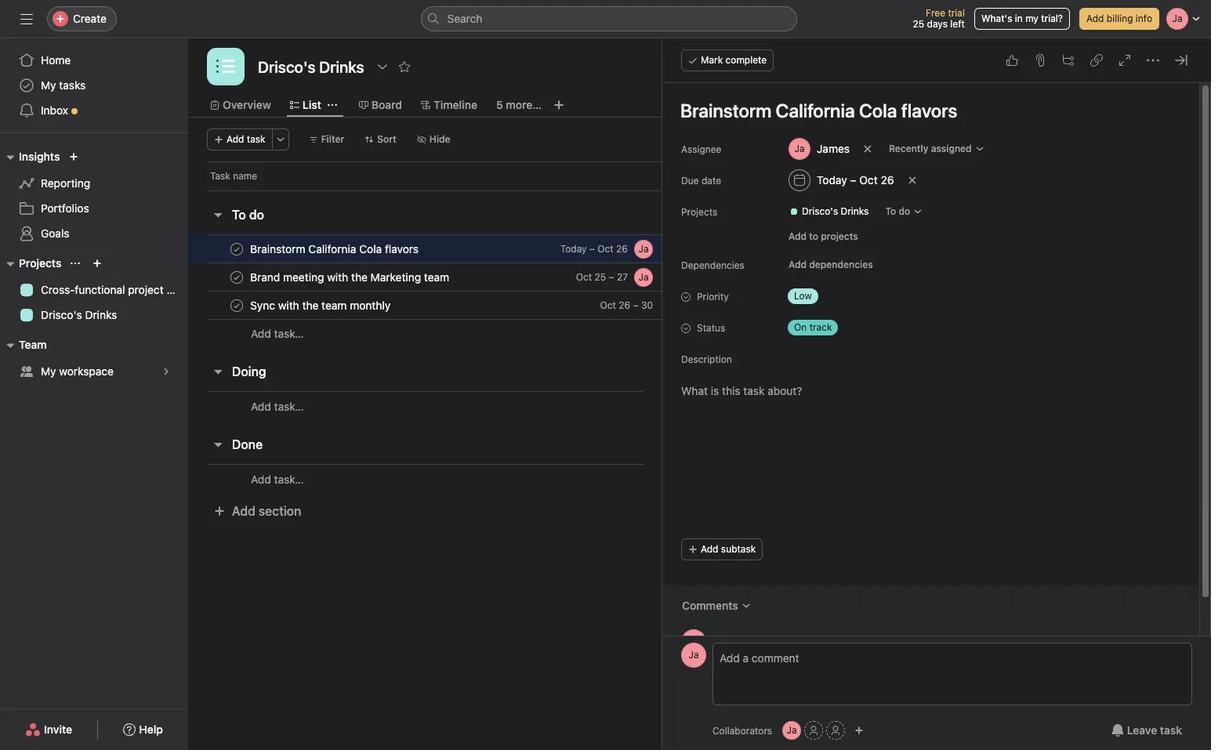 Task type: describe. For each thing, give the bounding box(es) containing it.
filter button
[[302, 129, 351, 151]]

add down doing button
[[251, 399, 271, 413]]

– inside sync with the team monthly cell
[[633, 299, 639, 311]]

Task Name text field
[[670, 92, 1181, 129]]

on track button
[[782, 317, 876, 339]]

– inside brainstorm california cola flavors cell
[[589, 243, 595, 255]]

cross-functional project plan
[[41, 283, 188, 296]]

clear due date image
[[907, 176, 917, 185]]

add subtask image
[[1062, 54, 1075, 67]]

drinks inside main content
[[841, 205, 869, 217]]

Brand meeting with the Marketing team text field
[[247, 269, 454, 285]]

ja button right collaborators
[[782, 721, 801, 740]]

portfolios
[[41, 201, 89, 215]]

add inside button
[[789, 230, 807, 242]]

to inside button
[[232, 208, 246, 222]]

oct inside brainstorm california cola flavors cell
[[598, 243, 614, 255]]

task… inside header to do tree grid
[[274, 327, 304, 340]]

my tasks
[[41, 78, 86, 92]]

global element
[[0, 38, 188, 132]]

add to starred image
[[398, 60, 410, 73]]

functional
[[75, 283, 125, 296]]

reporting link
[[9, 171, 179, 196]]

my for my workspace
[[41, 365, 56, 378]]

my tasks link
[[9, 73, 179, 98]]

add to projects button
[[782, 226, 865, 248]]

what's
[[981, 13, 1012, 24]]

collapse task list for this section image for 3rd add task… 'row' from the top
[[212, 438, 224, 451]]

james button
[[782, 135, 857, 163]]

today – oct 26 inside brainstorm california cola flavors cell
[[560, 243, 628, 255]]

search button
[[421, 6, 797, 31]]

leave task
[[1127, 724, 1182, 737]]

collapse task list for this section image
[[212, 209, 224, 221]]

insights element
[[0, 143, 188, 249]]

1 horizontal spatial task
[[816, 635, 838, 648]]

inbox
[[41, 103, 68, 117]]

drisco's drinks inside main content
[[802, 205, 869, 217]]

3 add task… row from the top
[[188, 464, 720, 494]]

collapse task list for this section image for 2nd add task… 'row' from the bottom of the page
[[212, 365, 224, 378]]

2 add task… row from the top
[[188, 391, 720, 421]]

add section
[[232, 504, 301, 518]]

project
[[128, 283, 164, 296]]

brainstorm california cola flavors dialog
[[662, 38, 1211, 750]]

add or remove collaborators image
[[855, 726, 864, 735]]

add section button
[[207, 497, 308, 525]]

doing button
[[232, 357, 266, 386]]

complete
[[726, 54, 767, 66]]

list image
[[216, 57, 235, 76]]

add task
[[227, 133, 265, 145]]

drisco's drinks inside 'projects' element
[[41, 308, 117, 321]]

tasks
[[59, 78, 86, 92]]

overview link
[[210, 96, 271, 114]]

close details image
[[1175, 54, 1188, 67]]

insights button
[[0, 147, 60, 166]]

comments
[[682, 599, 738, 612]]

my workspace
[[41, 365, 114, 378]]

attachments: add a file to this task, brainstorm california cola flavors image
[[1034, 54, 1046, 67]]

james link
[[713, 635, 748, 648]]

completed checkbox for today
[[227, 239, 246, 258]]

name
[[233, 170, 257, 182]]

recently assigned
[[889, 143, 972, 154]]

brand meeting with the marketing team cell
[[188, 263, 663, 292]]

projects button
[[0, 254, 61, 273]]

team
[[19, 338, 47, 351]]

ja for ja button in the brainstorm california cola flavors cell
[[638, 243, 649, 254]]

add dependencies button
[[782, 254, 880, 276]]

search list box
[[421, 6, 797, 31]]

oct inside brainstorm california cola flavors dialog
[[859, 173, 878, 187]]

ja button inside brand meeting with the marketing team cell
[[634, 268, 653, 287]]

timeline link
[[421, 96, 477, 114]]

ja for ja button on the left of james link
[[689, 649, 699, 661]]

in
[[1015, 13, 1023, 24]]

1 horizontal spatial drisco's drinks link
[[783, 204, 875, 219]]

james for james created this task ·
[[713, 635, 748, 648]]

task for leave task
[[1160, 724, 1182, 737]]

add up the 'add section' button
[[251, 472, 271, 486]]

create button
[[47, 6, 117, 31]]

more…
[[506, 98, 542, 111]]

add dependencies
[[789, 259, 873, 270]]

Completed checkbox
[[227, 296, 246, 315]]

header to do tree grid
[[188, 234, 720, 348]]

oct 26 – 30
[[600, 299, 653, 311]]

trial
[[948, 7, 965, 19]]

dependencies
[[809, 259, 873, 270]]

5 more…
[[496, 98, 542, 111]]

today – oct 26 inside main content
[[817, 173, 894, 187]]

ja button left james link
[[681, 643, 706, 668]]

home
[[41, 53, 71, 67]]

mark complete
[[701, 54, 767, 66]]

cross-
[[41, 283, 75, 296]]

copy task link image
[[1090, 54, 1103, 67]]

home link
[[9, 48, 179, 73]]

to do button
[[878, 201, 930, 223]]

3 add task… from the top
[[251, 472, 304, 486]]

what's in my trial?
[[981, 13, 1063, 24]]

to do inside to do popup button
[[885, 205, 910, 217]]

Brainstorm California Cola flavors text field
[[247, 241, 423, 257]]

ja for ja button on the right of collaborators
[[787, 724, 797, 736]]

team button
[[0, 336, 47, 354]]

add to projects
[[789, 230, 858, 242]]

section
[[259, 504, 301, 518]]

do inside to do popup button
[[899, 205, 910, 217]]

add subtask
[[701, 543, 756, 555]]

add subtask button
[[681, 539, 763, 560]]

25 inside the free trial 25 days left
[[913, 18, 924, 30]]

created
[[751, 635, 791, 648]]

cross-functional project plan link
[[9, 277, 188, 303]]

26 inside sync with the team monthly cell
[[619, 299, 630, 311]]

add a task to this section image
[[274, 365, 287, 378]]

low
[[794, 290, 812, 302]]

drinks inside 'projects' element
[[85, 308, 117, 321]]

create
[[73, 12, 107, 25]]

mark complete button
[[681, 49, 774, 71]]

teams element
[[0, 331, 188, 387]]

plan
[[167, 283, 188, 296]]

subtask
[[721, 543, 756, 555]]

what's in my trial? button
[[974, 8, 1070, 30]]

completed image for oct 25 – 27
[[227, 268, 246, 287]]

done
[[232, 437, 263, 452]]

assignee
[[681, 143, 721, 155]]

to do button
[[232, 201, 264, 229]]

invite button
[[15, 716, 82, 744]]

trial?
[[1041, 13, 1063, 24]]



Task type: locate. For each thing, give the bounding box(es) containing it.
mark
[[701, 54, 723, 66]]

assigned
[[931, 143, 972, 154]]

new image
[[69, 152, 79, 161]]

Completed checkbox
[[227, 239, 246, 258], [227, 268, 246, 287]]

27
[[617, 271, 628, 283]]

0 horizontal spatial drisco's drinks link
[[9, 303, 179, 328]]

0 vertical spatial today
[[817, 173, 847, 187]]

task inside "button"
[[1160, 724, 1182, 737]]

1 task… from the top
[[274, 327, 304, 340]]

task… up section
[[274, 472, 304, 486]]

to do
[[885, 205, 910, 217], [232, 208, 264, 222]]

recently
[[889, 143, 928, 154]]

insights
[[19, 150, 60, 163]]

more actions image
[[276, 135, 285, 144]]

oct down "remove assignee" image
[[859, 173, 878, 187]]

collapse task list for this section image
[[212, 365, 224, 378], [212, 438, 224, 451]]

main content containing james
[[662, 83, 1199, 674]]

to do right collapse task list for this section icon
[[232, 208, 264, 222]]

new project or portfolio image
[[93, 259, 102, 268]]

0 vertical spatial drinks
[[841, 205, 869, 217]]

1 vertical spatial add task…
[[251, 399, 304, 413]]

1 vertical spatial james
[[713, 635, 748, 648]]

to
[[885, 205, 896, 217], [232, 208, 246, 222]]

Sync with the team monthly text field
[[247, 297, 395, 313]]

task left the more actions icon
[[247, 133, 265, 145]]

collapse task list for this section image left the done button
[[212, 438, 224, 451]]

today – oct 26 down "remove assignee" image
[[817, 173, 894, 187]]

drisco's drinks
[[802, 205, 869, 217], [41, 308, 117, 321]]

my inside teams element
[[41, 365, 56, 378]]

doing
[[232, 365, 266, 379]]

– inside brainstorm california cola flavors dialog
[[850, 173, 856, 187]]

1 horizontal spatial drisco's drinks
[[802, 205, 869, 217]]

completed image inside sync with the team monthly cell
[[227, 296, 246, 315]]

– left the 27 at the right top of the page
[[609, 271, 614, 283]]

add up low
[[789, 259, 807, 270]]

26 inside main content
[[881, 173, 894, 187]]

add tab image
[[553, 99, 565, 111]]

drisco's inside main content
[[802, 205, 838, 217]]

timeline
[[433, 98, 477, 111]]

0 horizontal spatial today
[[560, 243, 587, 255]]

left
[[950, 18, 965, 30]]

comments button
[[672, 592, 761, 620]]

0 vertical spatial drisco's
[[802, 205, 838, 217]]

james left "remove assignee" image
[[817, 142, 850, 155]]

task… up add a task to this section image
[[274, 327, 304, 340]]

add up doing
[[251, 327, 271, 340]]

do down clear due date image
[[899, 205, 910, 217]]

drinks
[[841, 205, 869, 217], [85, 308, 117, 321]]

search
[[447, 12, 482, 25]]

drinks up projects
[[841, 205, 869, 217]]

1 horizontal spatial to do
[[885, 205, 910, 217]]

to do down clear due date image
[[885, 205, 910, 217]]

full screen image
[[1119, 54, 1131, 67]]

3 task… from the top
[[274, 472, 304, 486]]

1 horizontal spatial 25
[[913, 18, 924, 30]]

0 vertical spatial 25
[[913, 18, 924, 30]]

0 vertical spatial task
[[247, 133, 265, 145]]

today – oct 26 up oct 25 – 27 on the top of page
[[560, 243, 628, 255]]

row containing oct 26
[[188, 291, 720, 320]]

on
[[794, 321, 807, 333]]

1 add task… from the top
[[251, 327, 304, 340]]

ja right the 27 at the right top of the page
[[638, 271, 649, 283]]

oct inside sync with the team monthly cell
[[600, 299, 616, 311]]

collaborators
[[713, 725, 772, 736]]

– up oct 25 – 27 on the top of page
[[589, 243, 595, 255]]

25 left the 27 at the right top of the page
[[595, 271, 606, 283]]

1 vertical spatial projects
[[19, 256, 61, 270]]

main content
[[662, 83, 1199, 674]]

1 my from the top
[[41, 78, 56, 92]]

projects inside main content
[[681, 206, 717, 218]]

25 left the days
[[913, 18, 924, 30]]

1 vertical spatial 26
[[616, 243, 628, 255]]

more actions for this task image
[[1147, 54, 1159, 67]]

2 horizontal spatial task
[[1160, 724, 1182, 737]]

board link
[[359, 96, 402, 114]]

ja right collaborators
[[787, 724, 797, 736]]

ja button
[[634, 239, 653, 258], [634, 268, 653, 287], [681, 643, 706, 668], [782, 721, 801, 740]]

0 horizontal spatial drisco's drinks
[[41, 308, 117, 321]]

add billing info button
[[1079, 8, 1159, 30]]

james down comments popup button on the bottom right of page
[[713, 635, 748, 648]]

drisco's drinks link down functional
[[9, 303, 179, 328]]

0 vertical spatial add task… button
[[251, 325, 304, 343]]

show options image
[[376, 60, 388, 73]]

ja down comments
[[689, 649, 699, 661]]

1 vertical spatial add task… row
[[188, 391, 720, 421]]

today
[[817, 173, 847, 187], [560, 243, 587, 255]]

today inside main content
[[817, 173, 847, 187]]

– left the 30
[[633, 299, 639, 311]]

task inside button
[[247, 133, 265, 145]]

– inside brand meeting with the marketing team cell
[[609, 271, 614, 283]]

completed checkbox down to do button
[[227, 239, 246, 258]]

projects element
[[0, 249, 188, 331]]

completed checkbox for oct
[[227, 268, 246, 287]]

add inside 'button'
[[701, 543, 718, 555]]

add inside header to do tree grid
[[251, 327, 271, 340]]

main content inside brainstorm california cola flavors dialog
[[662, 83, 1199, 674]]

1 vertical spatial completed checkbox
[[227, 268, 246, 287]]

2 vertical spatial add task…
[[251, 472, 304, 486]]

drisco's drinks down cross-functional project plan link
[[41, 308, 117, 321]]

drisco's inside 'projects' element
[[41, 308, 82, 321]]

workspace
[[59, 365, 114, 378]]

1 vertical spatial drinks
[[85, 308, 117, 321]]

leave task button
[[1101, 716, 1192, 745]]

0 vertical spatial drisco's drinks link
[[783, 204, 875, 219]]

1 horizontal spatial to
[[885, 205, 896, 217]]

my left tasks
[[41, 78, 56, 92]]

2 collapse task list for this section image from the top
[[212, 438, 224, 451]]

hide sidebar image
[[20, 13, 33, 25]]

add left to
[[789, 230, 807, 242]]

low button
[[782, 285, 876, 307]]

list
[[302, 98, 321, 111]]

this
[[794, 635, 813, 648]]

drisco's drinks up projects
[[802, 205, 869, 217]]

task name row
[[188, 161, 720, 190]]

due date
[[681, 175, 721, 187]]

do right collapse task list for this section icon
[[249, 208, 264, 222]]

add task… down add a task to this section image
[[251, 399, 304, 413]]

0 horizontal spatial projects
[[19, 256, 61, 270]]

1 add task… row from the top
[[188, 319, 720, 348]]

1 horizontal spatial projects
[[681, 206, 717, 218]]

add task… up section
[[251, 472, 304, 486]]

1 vertical spatial task…
[[274, 399, 304, 413]]

1 horizontal spatial do
[[899, 205, 910, 217]]

today down james dropdown button
[[817, 173, 847, 187]]

my
[[1025, 13, 1039, 24]]

james created this task ·
[[713, 635, 847, 648]]

1 vertical spatial drisco's
[[41, 308, 82, 321]]

sort button
[[358, 129, 404, 151]]

recently assigned button
[[882, 138, 991, 160]]

to down recently
[[885, 205, 896, 217]]

completed checkbox inside brand meeting with the marketing team cell
[[227, 268, 246, 287]]

1 vertical spatial completed image
[[227, 296, 246, 315]]

0 vertical spatial my
[[41, 78, 56, 92]]

2 completed image from the top
[[227, 296, 246, 315]]

hide button
[[410, 129, 457, 151]]

projects inside projects dropdown button
[[19, 256, 61, 270]]

show options, current sort, top image
[[71, 259, 80, 268]]

drisco's down the cross- on the top left of the page
[[41, 308, 82, 321]]

hide
[[429, 133, 450, 145]]

1 horizontal spatial drisco's
[[802, 205, 838, 217]]

ja button inside brainstorm california cola flavors cell
[[634, 239, 653, 258]]

0 horizontal spatial to
[[232, 208, 246, 222]]

do inside to do button
[[249, 208, 264, 222]]

1 vertical spatial drisco's drinks
[[41, 308, 117, 321]]

drisco's drinks link up 'add to projects'
[[783, 204, 875, 219]]

·
[[841, 635, 844, 648]]

add task… button up section
[[251, 471, 304, 488]]

2 my from the top
[[41, 365, 56, 378]]

ja up the 30
[[638, 243, 649, 254]]

board
[[371, 98, 402, 111]]

task for add task
[[247, 133, 265, 145]]

help
[[139, 723, 163, 736]]

task left ·
[[816, 635, 838, 648]]

add task… button inside header to do tree grid
[[251, 325, 304, 343]]

0 vertical spatial projects
[[681, 206, 717, 218]]

task… down add a task to this section image
[[274, 399, 304, 413]]

add task… inside header to do tree grid
[[251, 327, 304, 340]]

add task… up add a task to this section image
[[251, 327, 304, 340]]

row
[[207, 190, 662, 191], [188, 234, 720, 263], [188, 263, 720, 292], [188, 291, 720, 320]]

30
[[641, 299, 653, 311]]

collapse task list for this section image left doing button
[[212, 365, 224, 378]]

1 vertical spatial drisco's drinks link
[[9, 303, 179, 328]]

0 vertical spatial 26
[[881, 173, 894, 187]]

0 vertical spatial today – oct 26
[[817, 173, 894, 187]]

projects down due date
[[681, 206, 717, 218]]

description
[[681, 354, 732, 365]]

overview
[[223, 98, 271, 111]]

1 horizontal spatial today
[[817, 173, 847, 187]]

completed image for oct 26 – 30
[[227, 296, 246, 315]]

1 horizontal spatial drinks
[[841, 205, 869, 217]]

1 horizontal spatial today – oct 26
[[817, 173, 894, 187]]

0 likes. click to like this task image
[[1006, 54, 1018, 67]]

oct inside brand meeting with the marketing team cell
[[576, 271, 592, 283]]

0 vertical spatial completed checkbox
[[227, 239, 246, 258]]

add
[[1086, 13, 1104, 24], [227, 133, 244, 145], [789, 230, 807, 242], [789, 259, 807, 270], [251, 327, 271, 340], [251, 399, 271, 413], [251, 472, 271, 486], [232, 504, 255, 518], [701, 543, 718, 555]]

on track
[[794, 321, 832, 333]]

0 vertical spatial add task…
[[251, 327, 304, 340]]

None text field
[[254, 53, 368, 81]]

0 horizontal spatial do
[[249, 208, 264, 222]]

james for james
[[817, 142, 850, 155]]

1 vertical spatial collapse task list for this section image
[[212, 438, 224, 451]]

1 completed checkbox from the top
[[227, 239, 246, 258]]

add task… button up add a task to this section image
[[251, 325, 304, 343]]

date
[[702, 175, 721, 187]]

add left billing
[[1086, 13, 1104, 24]]

completed checkbox down completed image
[[227, 268, 246, 287]]

ja inside brainstorm california cola flavors cell
[[638, 243, 649, 254]]

26 left the 30
[[619, 299, 630, 311]]

0 horizontal spatial to do
[[232, 208, 264, 222]]

info
[[1136, 13, 1152, 24]]

1 vertical spatial add task… button
[[251, 398, 304, 415]]

my inside the 'global' "element"
[[41, 78, 56, 92]]

billing
[[1107, 13, 1133, 24]]

add task… button down add a task to this section image
[[251, 398, 304, 415]]

25
[[913, 18, 924, 30], [595, 271, 606, 283]]

add task button
[[207, 129, 273, 151]]

projects
[[681, 206, 717, 218], [19, 256, 61, 270]]

task right leave
[[1160, 724, 1182, 737]]

oct up oct 25 – 27 on the top of page
[[598, 243, 614, 255]]

ja button up the 30
[[634, 239, 653, 258]]

today up oct 25 – 27 on the top of page
[[560, 243, 587, 255]]

2 vertical spatial add task… button
[[251, 471, 304, 488]]

26 up the 27 at the right top of the page
[[616, 243, 628, 255]]

3 add task… button from the top
[[251, 471, 304, 488]]

completed image
[[227, 239, 246, 258]]

0 horizontal spatial today – oct 26
[[560, 243, 628, 255]]

done button
[[232, 430, 263, 459]]

2 vertical spatial task
[[1160, 724, 1182, 737]]

sync with the team monthly cell
[[188, 291, 663, 320]]

reporting
[[41, 176, 90, 190]]

0 vertical spatial add task… row
[[188, 319, 720, 348]]

ja inside brand meeting with the marketing team cell
[[638, 271, 649, 283]]

2 vertical spatial 26
[[619, 299, 630, 311]]

remove assignee image
[[863, 144, 872, 154]]

1 add task… button from the top
[[251, 325, 304, 343]]

days
[[927, 18, 948, 30]]

1 vertical spatial today
[[560, 243, 587, 255]]

sort
[[377, 133, 397, 145]]

1 collapse task list for this section image from the top
[[212, 365, 224, 378]]

task
[[210, 170, 230, 182]]

0 horizontal spatial drisco's
[[41, 308, 82, 321]]

add down overview link
[[227, 133, 244, 145]]

to right collapse task list for this section icon
[[232, 208, 246, 222]]

oct left the 27 at the right top of the page
[[576, 271, 592, 283]]

priority
[[697, 291, 729, 303]]

ja
[[638, 243, 649, 254], [638, 271, 649, 283], [689, 649, 699, 661], [787, 724, 797, 736]]

add left subtask
[[701, 543, 718, 555]]

add left section
[[232, 504, 255, 518]]

0 vertical spatial james
[[817, 142, 850, 155]]

0 vertical spatial task…
[[274, 327, 304, 340]]

ja button right the 27 at the right top of the page
[[634, 268, 653, 287]]

1 vertical spatial today – oct 26
[[560, 243, 628, 255]]

0 vertical spatial collapse task list for this section image
[[212, 365, 224, 378]]

1 completed image from the top
[[227, 268, 246, 287]]

add task… row
[[188, 319, 720, 348], [188, 391, 720, 421], [188, 464, 720, 494]]

2 add task… from the top
[[251, 399, 304, 413]]

my down team
[[41, 365, 56, 378]]

help button
[[113, 716, 173, 744]]

2 add task… button from the top
[[251, 398, 304, 415]]

goals link
[[9, 221, 179, 246]]

projects up the cross- on the top left of the page
[[19, 256, 61, 270]]

26 inside brainstorm california cola flavors cell
[[616, 243, 628, 255]]

5 more… button
[[496, 96, 542, 114]]

completed image inside brand meeting with the marketing team cell
[[227, 268, 246, 287]]

2 vertical spatial task…
[[274, 472, 304, 486]]

add task… button
[[251, 325, 304, 343], [251, 398, 304, 415], [251, 471, 304, 488]]

my for my tasks
[[41, 78, 56, 92]]

status
[[697, 322, 725, 334]]

2 completed checkbox from the top
[[227, 268, 246, 287]]

2 task… from the top
[[274, 399, 304, 413]]

projects
[[821, 230, 858, 242]]

to inside popup button
[[885, 205, 896, 217]]

1 vertical spatial my
[[41, 365, 56, 378]]

completed image
[[227, 268, 246, 287], [227, 296, 246, 315]]

task name
[[210, 170, 257, 182]]

list link
[[290, 96, 321, 114]]

today inside brainstorm california cola flavors cell
[[560, 243, 587, 255]]

see details, my workspace image
[[161, 367, 171, 376]]

james inside dropdown button
[[817, 142, 850, 155]]

26
[[881, 173, 894, 187], [616, 243, 628, 255], [619, 299, 630, 311]]

– down james dropdown button
[[850, 173, 856, 187]]

0 horizontal spatial james
[[713, 635, 748, 648]]

0 vertical spatial completed image
[[227, 268, 246, 287]]

portfolios link
[[9, 196, 179, 221]]

my
[[41, 78, 56, 92], [41, 365, 56, 378]]

dependencies
[[681, 259, 745, 271]]

25 inside brand meeting with the marketing team cell
[[595, 271, 606, 283]]

brainstorm california cola flavors cell
[[188, 234, 663, 263]]

ja for ja button in the brand meeting with the marketing team cell
[[638, 271, 649, 283]]

0 horizontal spatial drinks
[[85, 308, 117, 321]]

0 horizontal spatial task
[[247, 133, 265, 145]]

drinks down cross-functional project plan link
[[85, 308, 117, 321]]

26 left clear due date image
[[881, 173, 894, 187]]

drisco's
[[802, 205, 838, 217], [41, 308, 82, 321]]

0 horizontal spatial 25
[[595, 271, 606, 283]]

2 vertical spatial add task… row
[[188, 464, 720, 494]]

1 vertical spatial task
[[816, 635, 838, 648]]

free
[[926, 7, 945, 19]]

1 vertical spatial 25
[[595, 271, 606, 283]]

filter
[[321, 133, 344, 145]]

1 horizontal spatial james
[[817, 142, 850, 155]]

completed checkbox inside brainstorm california cola flavors cell
[[227, 239, 246, 258]]

tab actions image
[[328, 100, 337, 110]]

oct down oct 25 – 27 on the top of page
[[600, 299, 616, 311]]

due
[[681, 175, 699, 187]]

add billing info
[[1086, 13, 1152, 24]]

do
[[899, 205, 910, 217], [249, 208, 264, 222]]

oct 25 – 27
[[576, 271, 628, 283]]

0 vertical spatial drisco's drinks
[[802, 205, 869, 217]]

drisco's up 'add to projects'
[[802, 205, 838, 217]]



Task type: vqa. For each thing, say whether or not it's contained in the screenshot.
total on the top
no



